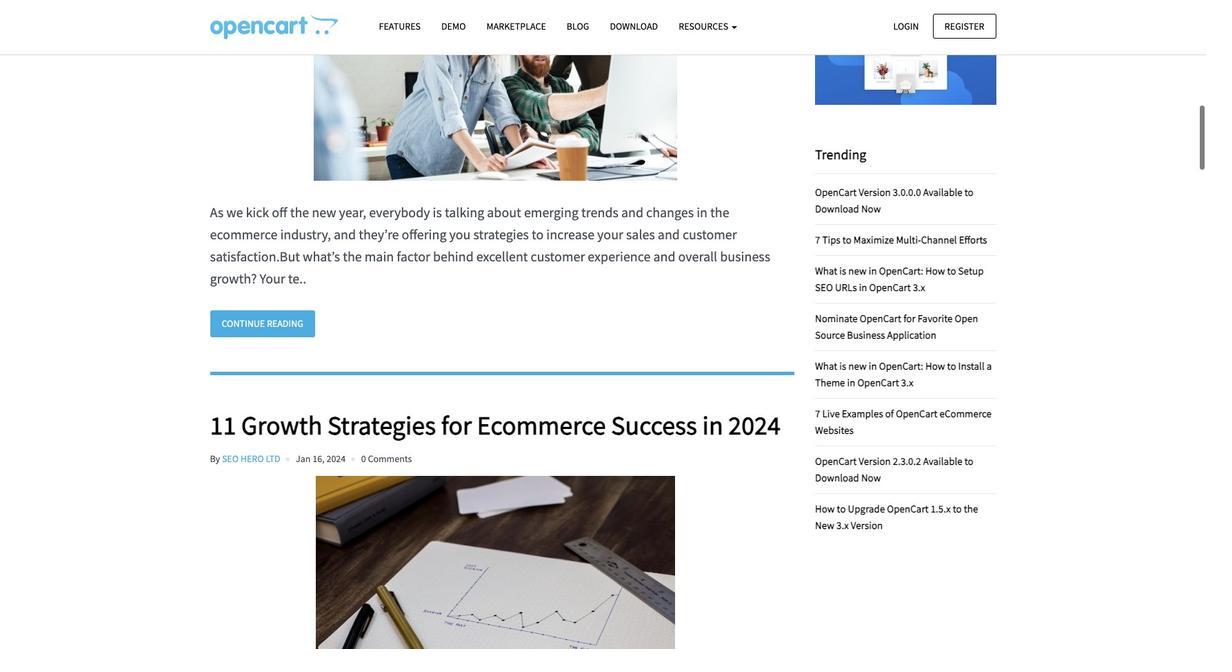 Task type: locate. For each thing, give the bounding box(es) containing it.
0 horizontal spatial seo
[[222, 453, 239, 465]]

download up tips
[[816, 202, 860, 216]]

0 vertical spatial opencart:
[[880, 264, 924, 278]]

opencart
[[816, 186, 857, 199], [870, 281, 911, 294], [860, 312, 902, 325], [858, 376, 900, 389], [896, 407, 938, 420], [816, 455, 857, 468], [888, 503, 929, 516]]

demo link
[[431, 14, 476, 39]]

the right 1.5.x
[[964, 503, 979, 516]]

in right theme
[[848, 376, 856, 389]]

customer down increase at left top
[[531, 248, 585, 265]]

available for 3.0.0.0
[[924, 186, 963, 199]]

opencart down trending
[[816, 186, 857, 199]]

download right blog on the top left of the page
[[610, 20, 658, 32]]

version down the upgrade
[[851, 519, 883, 532]]

in right success
[[703, 409, 724, 441]]

new down business
[[849, 360, 867, 373]]

what is new in opencart: how to setup seo urls in opencart 3.x link
[[816, 264, 984, 294]]

available right "3.0.0.0"
[[924, 186, 963, 199]]

1 vertical spatial available
[[924, 455, 963, 468]]

16,
[[313, 453, 325, 465]]

7 left live at the bottom of page
[[816, 407, 821, 420]]

2 available from the top
[[924, 455, 963, 468]]

version left "3.0.0.0"
[[859, 186, 891, 199]]

2 vertical spatial new
[[849, 360, 867, 373]]

download for opencart version 3.0.0.0 available to download now
[[816, 202, 860, 216]]

version for 2.3.0.2
[[859, 455, 891, 468]]

1.5.x
[[931, 503, 951, 516]]

1 vertical spatial for
[[441, 409, 472, 441]]

what up urls
[[816, 264, 838, 278]]

2 vertical spatial is
[[840, 360, 847, 373]]

te..
[[288, 270, 306, 287]]

available inside opencart version 3.0.0.0 available to download now
[[924, 186, 963, 199]]

7 tips to maximize multi-channel efforts link
[[816, 233, 988, 247]]

how inside what is new in opencart: how to setup seo urls in opencart 3.x
[[926, 264, 946, 278]]

download link
[[600, 14, 669, 39]]

1 7 from the top
[[816, 233, 821, 247]]

1 horizontal spatial for
[[904, 312, 916, 325]]

now inside opencart version 2.3.0.2 available to download now
[[862, 472, 881, 485]]

1 vertical spatial seo
[[222, 453, 239, 465]]

changes
[[647, 204, 694, 221]]

1 vertical spatial how
[[926, 360, 946, 373]]

examples
[[842, 407, 884, 420]]

sales
[[627, 226, 655, 243]]

3.x up 7 live examples of opencart ecommerce websites link
[[902, 376, 914, 389]]

resources
[[679, 20, 731, 32]]

to down ecommerce
[[965, 455, 974, 468]]

download up the upgrade
[[816, 472, 860, 485]]

to inside what is new in opencart: how to install a theme in opencart 3.x
[[948, 360, 957, 373]]

trending
[[816, 146, 867, 163]]

talking
[[445, 204, 485, 221]]

11 growth strategies for ecommerce success in 2024 link
[[210, 409, 795, 441]]

to left the upgrade
[[837, 503, 846, 516]]

1 vertical spatial now
[[862, 472, 881, 485]]

is up the offering
[[433, 204, 442, 221]]

0 vertical spatial seo
[[816, 281, 833, 294]]

login
[[894, 20, 920, 32]]

new up urls
[[849, 264, 867, 278]]

register
[[945, 20, 985, 32]]

3.x right new
[[837, 519, 849, 532]]

growth
[[241, 409, 323, 441]]

and down changes
[[658, 226, 680, 243]]

to left install
[[948, 360, 957, 373]]

opencart: for urls
[[880, 264, 924, 278]]

to down emerging
[[532, 226, 544, 243]]

growth?
[[210, 270, 257, 287]]

2 7 from the top
[[816, 407, 821, 420]]

3.x inside how to upgrade opencart 1.5.x to the new 3.x version
[[837, 519, 849, 532]]

1 horizontal spatial 2024
[[729, 409, 781, 441]]

0 vertical spatial for
[[904, 312, 916, 325]]

what inside what is new in opencart: how to install a theme in opencart 3.x
[[816, 360, 838, 373]]

and
[[622, 204, 644, 221], [334, 226, 356, 243], [658, 226, 680, 243], [654, 248, 676, 265]]

marketplace
[[487, 20, 546, 32]]

11 growth strategies for ecommerce success in 2024 image
[[210, 476, 781, 649]]

2 vertical spatial download
[[816, 472, 860, 485]]

1 horizontal spatial customer
[[683, 226, 737, 243]]

you
[[450, 226, 471, 243]]

to right 1.5.x
[[953, 503, 962, 516]]

how inside what is new in opencart: how to install a theme in opencart 3.x
[[926, 360, 946, 373]]

customer up overall at the top right of page
[[683, 226, 737, 243]]

1 vertical spatial what
[[816, 360, 838, 373]]

how for install
[[926, 360, 946, 373]]

seo left urls
[[816, 281, 833, 294]]

how left install
[[926, 360, 946, 373]]

opencart: inside what is new in opencart: how to setup seo urls in opencart 3.x
[[880, 264, 924, 278]]

opencart: down application
[[880, 360, 924, 373]]

1 vertical spatial download
[[816, 202, 860, 216]]

opencart up the nominate opencart for favorite open source business application link
[[870, 281, 911, 294]]

3.x for setup
[[914, 281, 926, 294]]

2 opencart: from the top
[[880, 360, 924, 373]]

0 vertical spatial 7
[[816, 233, 821, 247]]

download inside opencart version 2.3.0.2 available to download now
[[816, 472, 860, 485]]

7 for 7 live examples of opencart ecommerce websites
[[816, 407, 821, 420]]

2 what from the top
[[816, 360, 838, 373]]

efforts
[[960, 233, 988, 247]]

3.x inside what is new in opencart: how to setup seo urls in opencart 3.x
[[914, 281, 926, 294]]

1 vertical spatial 3.x
[[902, 376, 914, 389]]

0 vertical spatial is
[[433, 204, 442, 221]]

opencart down websites
[[816, 455, 857, 468]]

opencart left 1.5.x
[[888, 503, 929, 516]]

year,
[[339, 204, 367, 221]]

version inside opencart version 3.0.0.0 available to download now
[[859, 186, 891, 199]]

1 opencart: from the top
[[880, 264, 924, 278]]

3.x up the favorite
[[914, 281, 926, 294]]

1 what from the top
[[816, 264, 838, 278]]

new inside what is new in opencart: how to setup seo urls in opencart 3.x
[[849, 264, 867, 278]]

is up theme
[[840, 360, 847, 373]]

2 vertical spatial 3.x
[[837, 519, 849, 532]]

1 vertical spatial version
[[859, 455, 891, 468]]

0 horizontal spatial 2024
[[327, 453, 346, 465]]

is up urls
[[840, 264, 847, 278]]

new
[[312, 204, 336, 221], [849, 264, 867, 278], [849, 360, 867, 373]]

reading
[[267, 318, 304, 330]]

opencart up the of
[[858, 376, 900, 389]]

opencart version 2.3.0.2 available to download now
[[816, 455, 974, 485]]

1 vertical spatial new
[[849, 264, 867, 278]]

0 vertical spatial new
[[312, 204, 336, 221]]

seo right by
[[222, 453, 239, 465]]

7 left tips
[[816, 233, 821, 247]]

version
[[859, 186, 891, 199], [859, 455, 891, 468], [851, 519, 883, 532]]

0 vertical spatial now
[[862, 202, 881, 216]]

new inside what is new in opencart: how to install a theme in opencart 3.x
[[849, 360, 867, 373]]

how to upgrade opencart 1.5.x to the new 3.x version
[[816, 503, 979, 532]]

1 vertical spatial is
[[840, 264, 847, 278]]

7 inside 7 live examples of opencart ecommerce websites
[[816, 407, 821, 420]]

to left setup
[[948, 264, 957, 278]]

how up new
[[816, 503, 835, 516]]

is inside "as we kick off the new year, everybody is talking about emerging trends and changes in the ecommerce industry, and they're offering you strategies to increase your sales and customer satisfaction.but what's the main factor behind excellent customer experience and overall business growth? your te.."
[[433, 204, 442, 221]]

0 vertical spatial customer
[[683, 226, 737, 243]]

3.0.0.0
[[893, 186, 922, 199]]

new inside "as we kick off the new year, everybody is talking about emerging trends and changes in the ecommerce industry, and they're offering you strategies to increase your sales and customer satisfaction.but what's the main factor behind excellent customer experience and overall business growth? your te.."
[[312, 204, 336, 221]]

11
[[210, 409, 236, 441]]

opencart up business
[[860, 312, 902, 325]]

overall
[[679, 248, 718, 265]]

demo
[[442, 20, 466, 32]]

install
[[959, 360, 985, 373]]

in
[[697, 204, 708, 221], [869, 264, 878, 278], [860, 281, 868, 294], [869, 360, 878, 373], [848, 376, 856, 389], [703, 409, 724, 441]]

marketplace link
[[476, 14, 557, 39]]

everybody
[[369, 204, 430, 221]]

0 horizontal spatial for
[[441, 409, 472, 441]]

offering
[[402, 226, 447, 243]]

1 horizontal spatial seo
[[816, 281, 833, 294]]

what up theme
[[816, 360, 838, 373]]

2 vertical spatial version
[[851, 519, 883, 532]]

1 vertical spatial 7
[[816, 407, 821, 420]]

is inside what is new in opencart: how to install a theme in opencart 3.x
[[840, 360, 847, 373]]

upgrade
[[848, 503, 886, 516]]

1 now from the top
[[862, 202, 881, 216]]

ecommerce
[[210, 226, 278, 243]]

0 vertical spatial version
[[859, 186, 891, 199]]

3.x
[[914, 281, 926, 294], [902, 376, 914, 389], [837, 519, 849, 532]]

7 live examples of opencart ecommerce websites link
[[816, 407, 992, 437]]

now inside opencart version 3.0.0.0 available to download now
[[862, 202, 881, 216]]

2024
[[729, 409, 781, 441], [327, 453, 346, 465]]

0 vertical spatial how
[[926, 264, 946, 278]]

2 vertical spatial how
[[816, 503, 835, 516]]

to up 'efforts'
[[965, 186, 974, 199]]

what inside what is new in opencart: how to setup seo urls in opencart 3.x
[[816, 264, 838, 278]]

available inside opencart version 2.3.0.2 available to download now
[[924, 455, 963, 468]]

login link
[[882, 13, 931, 39]]

off
[[272, 204, 287, 221]]

how to manage an ecommerce team in 2024 image
[[210, 0, 781, 181]]

how down channel
[[926, 264, 946, 278]]

features link
[[369, 14, 431, 39]]

1 available from the top
[[924, 186, 963, 199]]

ecommerce
[[477, 409, 606, 441]]

download
[[610, 20, 658, 32], [816, 202, 860, 216], [816, 472, 860, 485]]

continue reading link
[[210, 311, 315, 337]]

how
[[926, 264, 946, 278], [926, 360, 946, 373], [816, 503, 835, 516]]

your
[[260, 270, 286, 287]]

to
[[965, 186, 974, 199], [532, 226, 544, 243], [843, 233, 852, 247], [948, 264, 957, 278], [948, 360, 957, 373], [965, 455, 974, 468], [837, 503, 846, 516], [953, 503, 962, 516]]

2 now from the top
[[862, 472, 881, 485]]

version inside how to upgrade opencart 1.5.x to the new 3.x version
[[851, 519, 883, 532]]

in inside "as we kick off the new year, everybody is talking about emerging trends and changes in the ecommerce industry, and they're offering you strategies to increase your sales and customer satisfaction.but what's the main factor behind excellent customer experience and overall business growth? your te.."
[[697, 204, 708, 221]]

3.x inside what is new in opencart: how to install a theme in opencart 3.x
[[902, 376, 914, 389]]

to inside opencart version 3.0.0.0 available to download now
[[965, 186, 974, 199]]

0 vertical spatial what
[[816, 264, 838, 278]]

1 vertical spatial opencart:
[[880, 360, 924, 373]]

opencart right the of
[[896, 407, 938, 420]]

now up the upgrade
[[862, 472, 881, 485]]

and down year,
[[334, 226, 356, 243]]

now up maximize
[[862, 202, 881, 216]]

version inside opencart version 2.3.0.2 available to download now
[[859, 455, 891, 468]]

now for 3.0.0.0
[[862, 202, 881, 216]]

open
[[955, 312, 979, 325]]

customer
[[683, 226, 737, 243], [531, 248, 585, 265]]

channel
[[922, 233, 958, 247]]

opencart: down 7 tips to maximize multi-channel efforts link at the top of the page
[[880, 264, 924, 278]]

in right changes
[[697, 204, 708, 221]]

opencart: inside what is new in opencart: how to install a theme in opencart 3.x
[[880, 360, 924, 373]]

new left year,
[[312, 204, 336, 221]]

opencart version 3.0.0.0 available to download now
[[816, 186, 974, 216]]

0 vertical spatial available
[[924, 186, 963, 199]]

ltd
[[266, 453, 281, 465]]

0 horizontal spatial customer
[[531, 248, 585, 265]]

0 vertical spatial 3.x
[[914, 281, 926, 294]]

1 vertical spatial customer
[[531, 248, 585, 265]]

7 for 7 tips to maximize multi-channel efforts
[[816, 233, 821, 247]]

is inside what is new in opencart: how to setup seo urls in opencart 3.x
[[840, 264, 847, 278]]

tips
[[823, 233, 841, 247]]

available right '2.3.0.2'
[[924, 455, 963, 468]]

for
[[904, 312, 916, 325], [441, 409, 472, 441]]

version left '2.3.0.2'
[[859, 455, 891, 468]]

opencart: for theme
[[880, 360, 924, 373]]

download inside opencart version 3.0.0.0 available to download now
[[816, 202, 860, 216]]

satisfaction.but
[[210, 248, 300, 265]]



Task type: vqa. For each thing, say whether or not it's contained in the screenshot.
2nd 7 from the bottom of the page
yes



Task type: describe. For each thing, give the bounding box(es) containing it.
what for what is new in opencart: how to setup seo urls in opencart 3.x
[[816, 264, 838, 278]]

urls
[[836, 281, 857, 294]]

opencart inside opencart version 3.0.0.0 available to download now
[[816, 186, 857, 199]]

they're
[[359, 226, 399, 243]]

new
[[816, 519, 835, 532]]

to right tips
[[843, 233, 852, 247]]

continue reading
[[222, 318, 304, 330]]

how inside how to upgrade opencart 1.5.x to the new 3.x version
[[816, 503, 835, 516]]

multi-
[[897, 233, 922, 247]]

download for opencart version 2.3.0.2 available to download now
[[816, 472, 860, 485]]

of
[[886, 407, 894, 420]]

and down the sales
[[654, 248, 676, 265]]

application
[[888, 329, 937, 342]]

opencart - blog image
[[210, 14, 338, 39]]

emerging
[[524, 204, 579, 221]]

business
[[848, 329, 886, 342]]

increase
[[547, 226, 595, 243]]

in down business
[[869, 360, 878, 373]]

nominate opencart for favorite open source business application link
[[816, 312, 979, 342]]

2.3.0.2
[[893, 455, 922, 468]]

opencart cloud image
[[816, 0, 997, 105]]

about
[[487, 204, 522, 221]]

jan
[[296, 453, 311, 465]]

opencart inside nominate opencart for favorite open source business application
[[860, 312, 902, 325]]

opencart inside what is new in opencart: how to setup seo urls in opencart 3.x
[[870, 281, 911, 294]]

0 comments
[[361, 453, 412, 465]]

to inside what is new in opencart: how to setup seo urls in opencart 3.x
[[948, 264, 957, 278]]

trends
[[582, 204, 619, 221]]

0 vertical spatial 2024
[[729, 409, 781, 441]]

blog
[[567, 20, 590, 32]]

business
[[721, 248, 771, 265]]

main
[[365, 248, 394, 265]]

by seo hero ltd
[[210, 453, 281, 465]]

how to upgrade opencart 1.5.x to the new 3.x version link
[[816, 503, 979, 532]]

theme
[[816, 376, 846, 389]]

is for what is new in opencart: how to setup seo urls in opencart 3.x
[[840, 264, 847, 278]]

the inside how to upgrade opencart 1.5.x to the new 3.x version
[[964, 503, 979, 516]]

0
[[361, 453, 366, 465]]

in right urls
[[860, 281, 868, 294]]

blog link
[[557, 14, 600, 39]]

behind
[[433, 248, 474, 265]]

strategies
[[328, 409, 436, 441]]

opencart version 2.3.0.2 available to download now link
[[816, 455, 974, 485]]

websites
[[816, 424, 854, 437]]

opencart version 3.0.0.0 available to download now link
[[816, 186, 974, 216]]

to inside "as we kick off the new year, everybody is talking about emerging trends and changes in the ecommerce industry, and they're offering you strategies to increase your sales and customer satisfaction.but what's the main factor behind excellent customer experience and overall business growth? your te.."
[[532, 226, 544, 243]]

what for what is new in opencart: how to install a theme in opencart 3.x
[[816, 360, 838, 373]]

what's
[[303, 248, 340, 265]]

opencart inside opencart version 2.3.0.2 available to download now
[[816, 455, 857, 468]]

as
[[210, 204, 224, 221]]

a
[[987, 360, 992, 373]]

hero
[[241, 453, 264, 465]]

opencart inside 7 live examples of opencart ecommerce websites
[[896, 407, 938, 420]]

as we kick off the new year, everybody is talking about emerging trends and changes in the ecommerce industry, and they're offering you strategies to increase your sales and customer satisfaction.but what's the main factor behind excellent customer experience and overall business growth? your te..
[[210, 204, 771, 287]]

kick
[[246, 204, 269, 221]]

7 live examples of opencart ecommerce websites
[[816, 407, 992, 437]]

strategies
[[474, 226, 529, 243]]

setup
[[959, 264, 984, 278]]

new for what is new in opencart: how to install a theme in opencart 3.x
[[849, 360, 867, 373]]

jan 16, 2024
[[296, 453, 346, 465]]

we
[[226, 204, 243, 221]]

by
[[210, 453, 220, 465]]

source
[[816, 329, 846, 342]]

to inside opencart version 2.3.0.2 available to download now
[[965, 455, 974, 468]]

register link
[[933, 13, 997, 39]]

industry,
[[280, 226, 331, 243]]

the up overall at the top right of page
[[711, 204, 730, 221]]

the right off
[[290, 204, 309, 221]]

live
[[823, 407, 840, 420]]

seo inside what is new in opencart: how to setup seo urls in opencart 3.x
[[816, 281, 833, 294]]

1 vertical spatial 2024
[[327, 453, 346, 465]]

available for 2.3.0.2
[[924, 455, 963, 468]]

7 tips to maximize multi-channel efforts
[[816, 233, 988, 247]]

opencart inside how to upgrade opencart 1.5.x to the new 3.x version
[[888, 503, 929, 516]]

nominate
[[816, 312, 858, 325]]

what is new in opencart: how to install a theme in opencart 3.x link
[[816, 360, 992, 389]]

ecommerce
[[940, 407, 992, 420]]

features
[[379, 20, 421, 32]]

nominate opencart for favorite open source business application
[[816, 312, 979, 342]]

now for 2.3.0.2
[[862, 472, 881, 485]]

0 vertical spatial download
[[610, 20, 658, 32]]

resources link
[[669, 14, 748, 39]]

favorite
[[918, 312, 953, 325]]

experience
[[588, 248, 651, 265]]

3.x for install
[[902, 376, 914, 389]]

11 growth strategies for ecommerce success in 2024
[[210, 409, 781, 441]]

excellent
[[477, 248, 528, 265]]

continue
[[222, 318, 265, 330]]

version for 3.0.0.0
[[859, 186, 891, 199]]

for inside nominate opencart for favorite open source business application
[[904, 312, 916, 325]]

success
[[612, 409, 698, 441]]

how for setup
[[926, 264, 946, 278]]

new for what is new in opencart: how to setup seo urls in opencart 3.x
[[849, 264, 867, 278]]

in down maximize
[[869, 264, 878, 278]]

your
[[598, 226, 624, 243]]

and up the sales
[[622, 204, 644, 221]]

is for what is new in opencart: how to install a theme in opencart 3.x
[[840, 360, 847, 373]]

comments
[[368, 453, 412, 465]]

seo hero ltd link
[[222, 453, 281, 465]]

opencart inside what is new in opencart: how to install a theme in opencart 3.x
[[858, 376, 900, 389]]

what is new in opencart: how to setup seo urls in opencart 3.x
[[816, 264, 984, 294]]

factor
[[397, 248, 431, 265]]

what is new in opencart: how to install a theme in opencart 3.x
[[816, 360, 992, 389]]

the left main
[[343, 248, 362, 265]]



